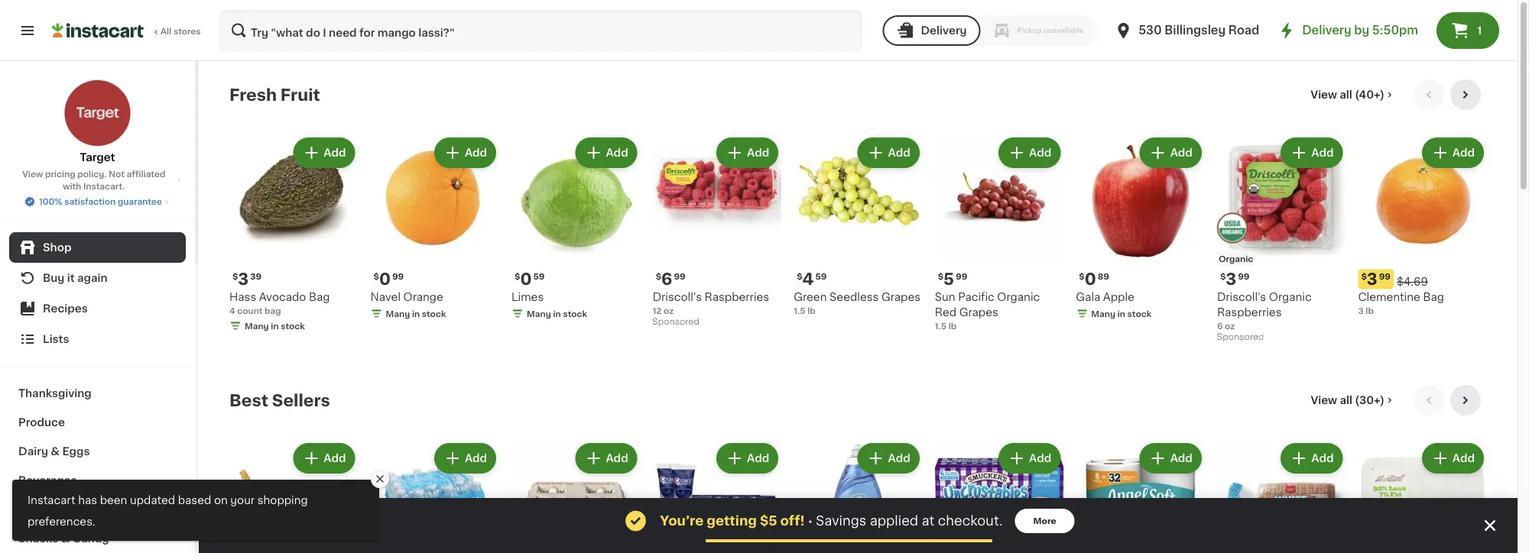 Task type: locate. For each thing, give the bounding box(es) containing it.
99 inside $ 5 99
[[956, 272, 968, 281]]

0 vertical spatial item carousel region
[[229, 80, 1487, 373]]

1.5 down green
[[794, 307, 806, 315]]

sponsored badge image
[[653, 318, 699, 327], [1217, 333, 1264, 342]]

driscoll's down $ 3 99
[[1217, 292, 1267, 302]]

$ up navel on the left
[[374, 272, 379, 281]]

main content
[[199, 61, 1518, 554]]

many down gala apple
[[1092, 310, 1116, 318]]

5 $ from the left
[[797, 272, 803, 281]]

2 bag from the left
[[1423, 292, 1445, 303]]

again
[[77, 273, 108, 284]]

1 vertical spatial view
[[22, 170, 43, 179]]

0 up navel on the left
[[379, 272, 391, 288]]

bag right avocado
[[309, 292, 330, 302]]

lb down red
[[949, 322, 957, 330]]

7 $ from the left
[[1079, 272, 1085, 281]]

sponsored badge image down driscoll's organic raspberries 6 oz
[[1217, 333, 1264, 342]]

limes
[[512, 292, 544, 302]]

0 horizontal spatial oz
[[664, 307, 674, 315]]

driscoll's
[[653, 292, 702, 302], [1217, 292, 1267, 302]]

add button
[[295, 139, 354, 167], [436, 139, 495, 167], [577, 139, 636, 167], [718, 139, 777, 167], [859, 139, 918, 167], [1000, 139, 1059, 167], [1141, 139, 1201, 167], [1283, 139, 1342, 167], [1424, 139, 1483, 167], [295, 445, 354, 473], [436, 445, 495, 473], [577, 445, 636, 473], [718, 445, 777, 473], [859, 445, 918, 473], [1000, 445, 1059, 473], [1141, 445, 1201, 473], [1283, 445, 1342, 473], [1424, 445, 1483, 473]]

1 bag from the left
[[309, 292, 330, 302]]

view all (30+)
[[1311, 395, 1385, 406]]

road
[[1229, 25, 1260, 36]]

avocado
[[259, 292, 306, 302]]

lb down clementine
[[1366, 307, 1374, 315]]

2 $ from the left
[[374, 272, 379, 281]]

0 horizontal spatial 1.5
[[794, 307, 806, 315]]

2 all from the top
[[1340, 395, 1353, 406]]

$ 5 99
[[938, 272, 968, 288]]

1 horizontal spatial raspberries
[[1217, 307, 1282, 318]]

1 vertical spatial 1.5
[[935, 322, 947, 330]]

all stores
[[161, 27, 201, 36]]

1 horizontal spatial 0
[[520, 272, 532, 288]]

$
[[232, 272, 238, 281], [374, 272, 379, 281], [515, 272, 520, 281], [656, 272, 662, 281], [797, 272, 803, 281], [938, 272, 944, 281], [1079, 272, 1085, 281], [1220, 272, 1226, 281], [1362, 272, 1367, 281]]

0
[[379, 272, 391, 288], [520, 272, 532, 288], [1085, 272, 1096, 288]]

0 vertical spatial 6
[[662, 272, 673, 288]]

1 vertical spatial all
[[1340, 395, 1353, 406]]

2 vertical spatial view
[[1311, 395, 1338, 406]]

$ 6 99
[[656, 272, 686, 288]]

1 vertical spatial sponsored badge image
[[1217, 333, 1264, 342]]

0 for limes
[[520, 272, 532, 288]]

$ up limes
[[515, 272, 520, 281]]

1 horizontal spatial bag
[[1423, 292, 1445, 303]]

99 up clementine
[[1379, 272, 1391, 281]]

3 up driscoll's organic raspberries 6 oz
[[1226, 272, 1237, 288]]

bag inside $ 3 99 $4.69 clementine bag 3 lb
[[1423, 292, 1445, 303]]

shopping
[[258, 495, 308, 506]]

billingsley
[[1165, 25, 1226, 36]]

product group
[[229, 135, 358, 335], [371, 135, 499, 323], [512, 135, 641, 323], [653, 135, 782, 331], [794, 135, 923, 317], [935, 135, 1064, 332], [1076, 135, 1205, 323], [1217, 135, 1346, 346], [1359, 135, 1487, 317], [229, 440, 358, 554], [371, 440, 499, 554], [512, 440, 641, 554], [653, 440, 782, 554], [794, 440, 923, 554], [935, 440, 1064, 554], [1076, 440, 1205, 554], [1217, 440, 1346, 554], [1359, 440, 1487, 554]]

all stores link
[[52, 9, 202, 52]]

0 vertical spatial grapes
[[882, 292, 921, 302]]

grapes inside sun pacific organic red grapes 1.5 lb
[[960, 307, 999, 318]]

dairy & eggs link
[[9, 437, 186, 466]]

0 horizontal spatial raspberries
[[705, 292, 769, 302]]

organic inside sun pacific organic red grapes 1.5 lb
[[997, 292, 1040, 302]]

59 up green
[[816, 272, 827, 281]]

3 0 from the left
[[1085, 272, 1096, 288]]

0 vertical spatial view
[[1311, 89, 1337, 100]]

item carousel region
[[229, 80, 1487, 373], [229, 385, 1487, 554]]

12
[[653, 307, 662, 315]]

stock for navel orange
[[422, 310, 446, 318]]

1.5 inside sun pacific organic red grapes 1.5 lb
[[935, 322, 947, 330]]

Search field
[[220, 11, 861, 50]]

view left pricing
[[22, 170, 43, 179]]

0 horizontal spatial 0
[[379, 272, 391, 288]]

target
[[80, 152, 115, 163]]

(30+)
[[1355, 395, 1385, 406]]

many in stock
[[386, 310, 446, 318], [527, 310, 587, 318], [1092, 310, 1152, 318], [245, 322, 305, 330]]

dairy
[[18, 447, 48, 457]]

2 horizontal spatial organic
[[1269, 292, 1312, 302]]

59 inside the $ 0 59
[[533, 272, 545, 281]]

$ inside $ 6 99
[[656, 272, 662, 281]]

99 up driscoll's raspberries 12 oz
[[674, 272, 686, 281]]

4 $ from the left
[[656, 272, 662, 281]]

all for best sellers
[[1340, 395, 1353, 406]]

driscoll's for 3
[[1217, 292, 1267, 302]]

4
[[803, 272, 814, 288], [229, 307, 235, 315]]

$ inside $ 3 99 $4.69 clementine bag 3 lb
[[1362, 272, 1367, 281]]

1 horizontal spatial sponsored badge image
[[1217, 333, 1264, 342]]

1
[[1478, 25, 1482, 36]]

9 $ from the left
[[1362, 272, 1367, 281]]

grapes left sun
[[882, 292, 921, 302]]

530 billingsley road button
[[1114, 9, 1260, 52]]

driscoll's for 6
[[653, 292, 702, 302]]

fruit
[[281, 87, 320, 103]]

many in stock down apple
[[1092, 310, 1152, 318]]

5
[[944, 272, 954, 288]]

raspberries
[[705, 292, 769, 302], [1217, 307, 1282, 318]]

$ inside $ 3 39
[[232, 272, 238, 281]]

5 99 from the left
[[1379, 272, 1391, 281]]

many for gala apple
[[1092, 310, 1116, 318]]

2 horizontal spatial lb
[[1366, 307, 1374, 315]]

0 horizontal spatial bag
[[309, 292, 330, 302]]

instacart logo image
[[52, 21, 144, 40]]

& for dairy
[[51, 447, 60, 457]]

3 left 39
[[238, 272, 249, 288]]

$ 3 99 $4.69 clementine bag 3 lb
[[1359, 272, 1445, 315]]

& up preferences.
[[49, 505, 58, 515]]

99 up driscoll's organic raspberries 6 oz
[[1238, 272, 1250, 281]]

1 driscoll's from the left
[[653, 292, 702, 302]]

1 all from the top
[[1340, 89, 1353, 100]]

driscoll's inside driscoll's raspberries 12 oz
[[653, 292, 702, 302]]

1 horizontal spatial delivery
[[1302, 25, 1352, 36]]

view inside "popup button"
[[1311, 89, 1337, 100]]

4 inside the hass avocado bag 4 count bag
[[229, 307, 235, 315]]

99
[[392, 272, 404, 281], [674, 272, 686, 281], [956, 272, 968, 281], [1238, 272, 1250, 281], [1379, 272, 1391, 281]]

99 for clementine bag
[[1379, 272, 1391, 281]]

3 for $ 3 39
[[238, 272, 249, 288]]

main content containing fresh fruit
[[199, 61, 1518, 554]]

has
[[78, 495, 97, 506]]

4 down hass
[[229, 307, 235, 315]]

2 driscoll's from the left
[[1217, 292, 1267, 302]]

$ 0 59
[[515, 272, 545, 288]]

3 down clementine
[[1359, 307, 1364, 315]]

0 horizontal spatial 59
[[533, 272, 545, 281]]

0 horizontal spatial driscoll's
[[653, 292, 702, 302]]

many in stock down orange
[[386, 310, 446, 318]]

many in stock down limes
[[527, 310, 587, 318]]

59 inside '$ 4 59'
[[816, 272, 827, 281]]

$ up sun
[[938, 272, 944, 281]]

3 for $ 3 99 $4.69 clementine bag 3 lb
[[1367, 272, 1378, 288]]

navel
[[371, 292, 401, 302]]

meat
[[18, 505, 47, 515]]

1 horizontal spatial lb
[[949, 322, 957, 330]]

$ inside $ 0 99
[[374, 272, 379, 281]]

many down the navel orange
[[386, 310, 410, 318]]

off!
[[780, 515, 805, 528]]

many in stock down bag
[[245, 322, 305, 330]]

bag down $3.99 original price: $4.69 element
[[1423, 292, 1445, 303]]

2 99 from the left
[[674, 272, 686, 281]]

6
[[662, 272, 673, 288], [1217, 322, 1223, 330]]

gala
[[1076, 292, 1101, 302]]

sponsored badge image for 6
[[653, 318, 699, 327]]

2 item carousel region from the top
[[229, 385, 1487, 554]]

99 inside $ 3 99
[[1238, 272, 1250, 281]]

99 for 6
[[674, 272, 686, 281]]

$ for sun pacific organic red grapes
[[938, 272, 944, 281]]

4 99 from the left
[[1238, 272, 1250, 281]]

None search field
[[219, 9, 863, 52]]

$ up green
[[797, 272, 803, 281]]

shop
[[43, 242, 71, 253]]

1 horizontal spatial 6
[[1217, 322, 1223, 330]]

$ inside '$ 4 59'
[[797, 272, 803, 281]]

all
[[1340, 89, 1353, 100], [1340, 395, 1353, 406]]

99 inside $ 0 99
[[392, 272, 404, 281]]

$ up the gala
[[1079, 272, 1085, 281]]

by
[[1355, 25, 1370, 36]]

item carousel region containing best sellers
[[229, 385, 1487, 554]]

0 horizontal spatial grapes
[[882, 292, 921, 302]]

3 99 from the left
[[956, 272, 968, 281]]

0 vertical spatial oz
[[664, 307, 674, 315]]

apple
[[1103, 292, 1135, 302]]

all inside view all (30+) popup button
[[1340, 395, 1353, 406]]

stock
[[422, 310, 446, 318], [563, 310, 587, 318], [1128, 310, 1152, 318], [281, 322, 305, 330]]

4 up green
[[803, 272, 814, 288]]

1 $ from the left
[[232, 272, 238, 281]]

oz down $ 3 99
[[1225, 322, 1235, 330]]

99 for 3
[[1238, 272, 1250, 281]]

99 up the navel orange
[[392, 272, 404, 281]]

1.5 down red
[[935, 322, 947, 330]]

oz
[[664, 307, 674, 315], [1225, 322, 1235, 330]]

$ up clementine
[[1362, 272, 1367, 281]]

0 vertical spatial 1.5
[[794, 307, 806, 315]]

2 horizontal spatial 0
[[1085, 272, 1096, 288]]

1 vertical spatial oz
[[1225, 322, 1235, 330]]

1 vertical spatial &
[[49, 505, 58, 515]]

1 vertical spatial raspberries
[[1217, 307, 1282, 318]]

oz inside driscoll's organic raspberries 6 oz
[[1225, 322, 1235, 330]]

driscoll's inside driscoll's organic raspberries 6 oz
[[1217, 292, 1267, 302]]

grapes inside green seedless grapes 1.5 lb
[[882, 292, 921, 302]]

sellers
[[272, 393, 330, 409]]

0 vertical spatial 4
[[803, 272, 814, 288]]

$ inside the $ 0 59
[[515, 272, 520, 281]]

0 horizontal spatial lb
[[808, 307, 816, 315]]

sponsored badge image down 12 at bottom left
[[653, 318, 699, 327]]

many
[[386, 310, 410, 318], [527, 310, 551, 318], [1092, 310, 1116, 318], [245, 322, 269, 330]]

delivery by 5:50pm
[[1302, 25, 1419, 36]]

1 59 from the left
[[533, 272, 545, 281]]

6 down $ 3 99
[[1217, 322, 1223, 330]]

0 up limes
[[520, 272, 532, 288]]

$ inside $ 5 99
[[938, 272, 944, 281]]

buy it again link
[[9, 263, 186, 294]]

raspberries down $ 3 99
[[1217, 307, 1282, 318]]

39
[[250, 272, 262, 281]]

organic
[[1219, 255, 1254, 263], [997, 292, 1040, 302], [1269, 292, 1312, 302]]

your
[[230, 495, 255, 506]]

delivery button
[[883, 15, 981, 46]]

59 for 0
[[533, 272, 545, 281]]

59
[[533, 272, 545, 281], [816, 272, 827, 281]]

view left (30+)
[[1311, 395, 1338, 406]]

lb down green
[[808, 307, 816, 315]]

2 59 from the left
[[816, 272, 827, 281]]

item badge image
[[1217, 213, 1248, 244]]

more
[[1034, 517, 1057, 526]]

6 up 12 at bottom left
[[662, 272, 673, 288]]

fresh fruit
[[229, 87, 320, 103]]

99 for 0
[[392, 272, 404, 281]]

all left (30+)
[[1340, 395, 1353, 406]]

3 $ from the left
[[515, 272, 520, 281]]

$ left 39
[[232, 272, 238, 281]]

& down preferences.
[[61, 534, 70, 544]]

buy it again
[[43, 273, 108, 284]]

1 horizontal spatial 59
[[816, 272, 827, 281]]

orange
[[403, 292, 443, 302]]

hass avocado bag 4 count bag
[[229, 292, 330, 315]]

service type group
[[883, 15, 1096, 46]]

you're
[[660, 515, 704, 528]]

raspberries left green
[[705, 292, 769, 302]]

99 inside $ 6 99
[[674, 272, 686, 281]]

1 vertical spatial 4
[[229, 307, 235, 315]]

99 right 5
[[956, 272, 968, 281]]

0 vertical spatial sponsored badge image
[[653, 318, 699, 327]]

8 $ from the left
[[1220, 272, 1226, 281]]

view pricing policy. not affiliated with instacart.
[[22, 170, 166, 191]]

grapes
[[882, 292, 921, 302], [960, 307, 999, 318]]

1 vertical spatial 6
[[1217, 322, 1223, 330]]

product group containing 5
[[935, 135, 1064, 332]]

view inside view pricing policy. not affiliated with instacart.
[[22, 170, 43, 179]]

oz inside driscoll's raspberries 12 oz
[[664, 307, 674, 315]]

0 horizontal spatial 4
[[229, 307, 235, 315]]

all left (40+)
[[1340, 89, 1353, 100]]

0 vertical spatial all
[[1340, 89, 1353, 100]]

1 vertical spatial grapes
[[960, 307, 999, 318]]

1.5 inside green seedless grapes 1.5 lb
[[794, 307, 806, 315]]

$5
[[760, 515, 777, 528]]

59 up limes
[[533, 272, 545, 281]]

$ for driscoll's organic raspberries
[[1220, 272, 1226, 281]]

& left "eggs"
[[51, 447, 60, 457]]

with
[[63, 182, 81, 191]]

grapes down pacific
[[960, 307, 999, 318]]

0 vertical spatial raspberries
[[705, 292, 769, 302]]

sponsored badge image for 3
[[1217, 333, 1264, 342]]

view left (40+)
[[1311, 89, 1337, 100]]

2 vertical spatial &
[[61, 534, 70, 544]]

many in stock for limes
[[527, 310, 587, 318]]

$ down item badge image
[[1220, 272, 1226, 281]]

$ 0 99
[[374, 272, 404, 288]]

& for meat
[[49, 505, 58, 515]]

1 vertical spatial item carousel region
[[229, 385, 1487, 554]]

$ for driscoll's raspberries
[[656, 272, 662, 281]]

dairy & eggs
[[18, 447, 90, 457]]

100% satisfaction guarantee button
[[24, 193, 171, 208]]

99 for 5
[[956, 272, 968, 281]]

2 0 from the left
[[520, 272, 532, 288]]

(40+)
[[1355, 89, 1385, 100]]

&
[[51, 447, 60, 457], [49, 505, 58, 515], [61, 534, 70, 544]]

$ for hass avocado bag
[[232, 272, 238, 281]]

3 up clementine
[[1367, 272, 1378, 288]]

delivery for delivery by 5:50pm
[[1302, 25, 1352, 36]]

1 0 from the left
[[379, 272, 391, 288]]

6 $ from the left
[[938, 272, 944, 281]]

1 item carousel region from the top
[[229, 80, 1487, 373]]

many in stock for navel orange
[[386, 310, 446, 318]]

1 horizontal spatial 1.5
[[935, 322, 947, 330]]

delivery
[[1302, 25, 1352, 36], [921, 25, 967, 36]]

bag inside the hass avocado bag 4 count bag
[[309, 292, 330, 302]]

$ inside "$ 0 89"
[[1079, 272, 1085, 281]]

getting
[[707, 515, 757, 528]]

0 vertical spatial &
[[51, 447, 60, 457]]

oz right 12 at bottom left
[[664, 307, 674, 315]]

$ inside $ 3 99
[[1220, 272, 1226, 281]]

99 inside $ 3 99 $4.69 clementine bag 3 lb
[[1379, 272, 1391, 281]]

1 horizontal spatial oz
[[1225, 322, 1235, 330]]

eggs
[[62, 447, 90, 457]]

0 horizontal spatial organic
[[997, 292, 1040, 302]]

0 left '89'
[[1085, 272, 1096, 288]]

1 99 from the left
[[392, 272, 404, 281]]

1 horizontal spatial grapes
[[960, 307, 999, 318]]

$ up 12 at bottom left
[[656, 272, 662, 281]]

many down limes
[[527, 310, 551, 318]]

all inside view all (40+) "popup button"
[[1340, 89, 1353, 100]]

0 horizontal spatial sponsored badge image
[[653, 318, 699, 327]]

1 horizontal spatial driscoll's
[[1217, 292, 1267, 302]]

in for limes
[[553, 310, 561, 318]]

add
[[324, 148, 346, 158], [465, 148, 487, 158], [606, 148, 628, 158], [747, 148, 769, 158], [888, 148, 911, 158], [1029, 148, 1052, 158], [1171, 148, 1193, 158], [1312, 148, 1334, 158], [1453, 148, 1475, 158], [324, 453, 346, 464], [465, 453, 487, 464], [606, 453, 628, 464], [747, 453, 769, 464], [888, 453, 911, 464], [1029, 453, 1052, 464], [1171, 453, 1193, 464], [1312, 453, 1334, 464], [1453, 453, 1475, 464]]

delivery inside button
[[921, 25, 967, 36]]

0 horizontal spatial delivery
[[921, 25, 967, 36]]

driscoll's down $ 6 99
[[653, 292, 702, 302]]

view inside popup button
[[1311, 395, 1338, 406]]



Task type: describe. For each thing, give the bounding box(es) containing it.
target link
[[64, 80, 131, 165]]

shop link
[[9, 232, 186, 263]]

0 horizontal spatial 6
[[662, 272, 673, 288]]

lists link
[[9, 324, 186, 355]]

not
[[109, 170, 125, 179]]

& for snacks
[[61, 534, 70, 544]]

530 billingsley road
[[1139, 25, 1260, 36]]

fresh
[[229, 87, 277, 103]]

$ for limes
[[515, 272, 520, 281]]

recipes
[[43, 304, 88, 314]]

all for fresh fruit
[[1340, 89, 1353, 100]]

$4.69
[[1397, 277, 1428, 287]]

satisfaction
[[64, 198, 116, 206]]

raspberries inside driscoll's organic raspberries 6 oz
[[1217, 307, 1282, 318]]

pricing
[[45, 170, 75, 179]]

clementine
[[1359, 292, 1421, 303]]

in for gala apple
[[1118, 310, 1126, 318]]

1 button
[[1437, 12, 1500, 49]]

stores
[[174, 27, 201, 36]]

red
[[935, 307, 957, 318]]

view for best sellers
[[1311, 395, 1338, 406]]

instacart has been updated based on your shopping preferences.
[[28, 495, 308, 527]]

best sellers
[[229, 393, 330, 409]]

1 horizontal spatial organic
[[1219, 255, 1254, 263]]

delivery for delivery
[[921, 25, 967, 36]]

close toast image
[[374, 473, 386, 486]]

many for navel orange
[[386, 310, 410, 318]]

thanksgiving link
[[9, 379, 186, 408]]

6 inside driscoll's organic raspberries 6 oz
[[1217, 322, 1223, 330]]

$ for navel orange
[[374, 272, 379, 281]]

on
[[214, 495, 228, 506]]

delivery by 5:50pm link
[[1278, 21, 1419, 40]]

instacart.
[[83, 182, 125, 191]]

pacific
[[958, 292, 995, 302]]

it
[[67, 273, 75, 284]]

lists
[[43, 334, 69, 345]]

you're getting $5 off!
[[660, 515, 805, 528]]

product group containing 4
[[794, 135, 923, 317]]

sun pacific organic red grapes 1.5 lb
[[935, 292, 1040, 330]]

many down count
[[245, 322, 269, 330]]

recipes link
[[9, 294, 186, 324]]

raspberries inside driscoll's raspberries 12 oz
[[705, 292, 769, 302]]

view all (40+)
[[1311, 89, 1385, 100]]

$ 3 99
[[1220, 272, 1250, 288]]

updated
[[130, 495, 175, 506]]

buy
[[43, 273, 65, 284]]

candy
[[72, 534, 109, 544]]

best
[[229, 393, 268, 409]]

0 for gala apple
[[1085, 272, 1096, 288]]

applied
[[870, 515, 919, 528]]

hass
[[229, 292, 256, 302]]

more button
[[1015, 509, 1075, 534]]

beverages link
[[9, 466, 186, 496]]

target logo image
[[64, 80, 131, 147]]

policy.
[[77, 170, 107, 179]]

lb inside sun pacific organic red grapes 1.5 lb
[[949, 322, 957, 330]]

all
[[161, 27, 171, 36]]

view for fresh fruit
[[1311, 89, 1337, 100]]

item carousel region containing fresh fruit
[[229, 80, 1487, 373]]

at
[[922, 515, 935, 528]]

snacks
[[18, 534, 58, 544]]

gala apple
[[1076, 292, 1135, 302]]

many for limes
[[527, 310, 551, 318]]

green
[[794, 292, 827, 302]]

thanksgiving
[[18, 388, 92, 399]]

5:50pm
[[1373, 25, 1419, 36]]

savings
[[816, 515, 867, 528]]

0 for navel orange
[[379, 272, 391, 288]]

lb inside green seedless grapes 1.5 lb
[[808, 307, 816, 315]]

seafood
[[61, 505, 107, 515]]

in for navel orange
[[412, 310, 420, 318]]

been
[[100, 495, 127, 506]]

based
[[178, 495, 211, 506]]

stock for gala apple
[[1128, 310, 1152, 318]]

$ 4 59
[[797, 272, 827, 288]]

$3.99 original price: $4.69 element
[[1359, 270, 1487, 290]]

59 for 4
[[816, 272, 827, 281]]

lb inside $ 3 99 $4.69 clementine bag 3 lb
[[1366, 307, 1374, 315]]

$ for gala apple
[[1079, 272, 1085, 281]]

produce link
[[9, 408, 186, 437]]

snacks & candy link
[[9, 525, 186, 554]]

produce
[[18, 418, 65, 428]]

stock for limes
[[563, 310, 587, 318]]

bag
[[265, 307, 281, 315]]

view pricing policy. not affiliated with instacart. link
[[12, 168, 183, 193]]

100%
[[39, 198, 62, 206]]

snacks & candy
[[18, 534, 109, 544]]

driscoll's organic raspberries 6 oz
[[1217, 292, 1312, 330]]

meat & seafood link
[[9, 496, 186, 525]]

•
[[808, 515, 813, 528]]

product group containing 6
[[653, 135, 782, 331]]

green seedless grapes 1.5 lb
[[794, 292, 921, 315]]

sun
[[935, 292, 956, 302]]

$ for green seedless grapes
[[797, 272, 803, 281]]

3 for $ 3 99
[[1226, 272, 1237, 288]]

treatment tracker modal dialog
[[199, 499, 1518, 554]]

view all (40+) button
[[1305, 80, 1402, 110]]

many in stock for gala apple
[[1092, 310, 1152, 318]]

organic inside driscoll's organic raspberries 6 oz
[[1269, 292, 1312, 302]]

530
[[1139, 25, 1162, 36]]

instacart
[[28, 495, 75, 506]]

driscoll's raspberries 12 oz
[[653, 292, 769, 315]]

• savings applied at checkout.
[[808, 515, 1003, 528]]

1 horizontal spatial 4
[[803, 272, 814, 288]]

$ 3 39
[[232, 272, 262, 288]]

seedless
[[830, 292, 879, 302]]

checkout.
[[938, 515, 1003, 528]]

100% satisfaction guarantee
[[39, 198, 162, 206]]



Task type: vqa. For each thing, say whether or not it's contained in the screenshot.
$ inside $ 0 99
yes



